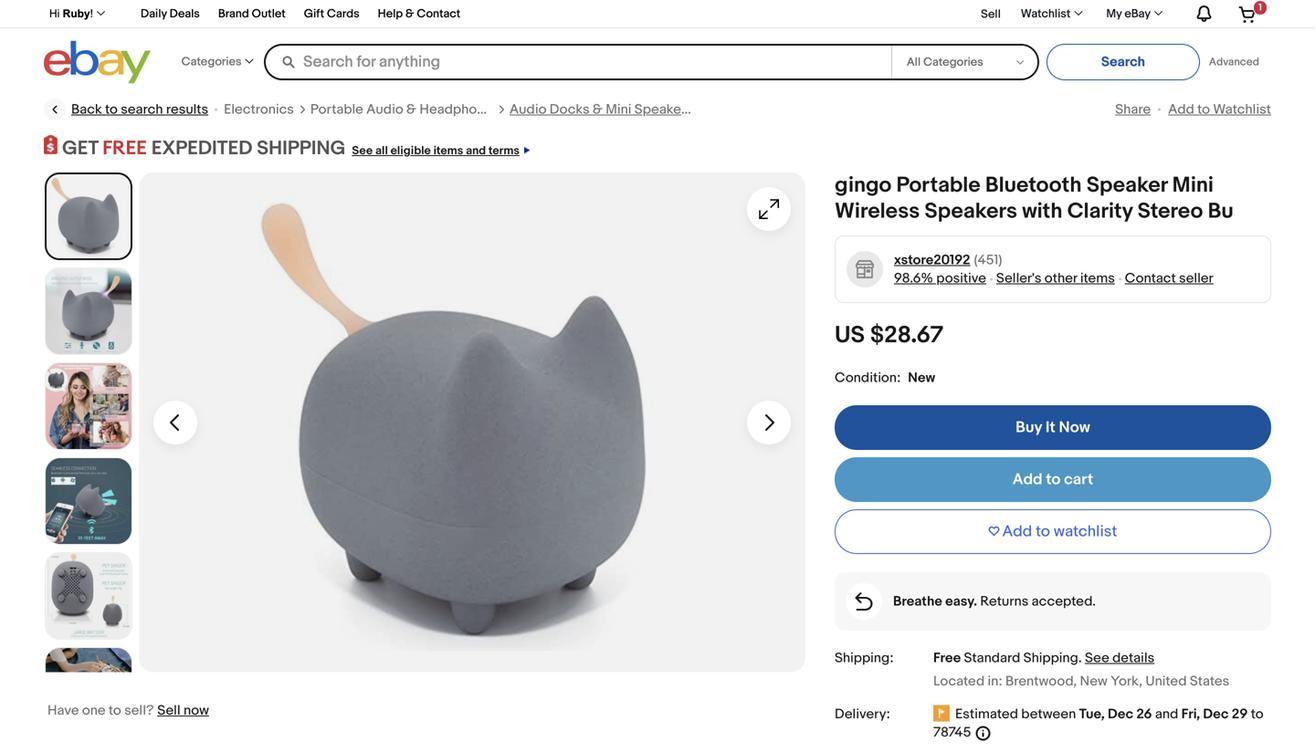 Task type: locate. For each thing, give the bounding box(es) containing it.
& for audio
[[593, 101, 603, 118]]

1 horizontal spatial mini
[[1173, 173, 1214, 199]]

sell left watchlist link
[[981, 7, 1001, 21]]

docks
[[550, 101, 590, 118]]

have one to sell? sell now
[[48, 703, 209, 719]]

to inside button
[[1036, 523, 1050, 542]]

banner
[[39, 0, 1272, 89]]

0 vertical spatial add
[[1169, 101, 1195, 118]]

contact seller link
[[1125, 270, 1214, 287]]

add right share button on the right of the page
[[1169, 101, 1195, 118]]

add left cart
[[1013, 471, 1043, 490]]

see left all
[[352, 144, 373, 158]]

with details__icon image
[[855, 593, 873, 611]]

& right docks on the left
[[593, 101, 603, 118]]

between
[[1022, 707, 1076, 723]]

my ebay link
[[1097, 3, 1171, 25]]

0 horizontal spatial watchlist
[[1021, 7, 1071, 21]]

see
[[352, 144, 373, 158], [1085, 651, 1110, 667]]

estimated between tue, dec 26 and fri, dec 29 to 78745
[[934, 707, 1264, 741]]

located
[[934, 674, 985, 690]]

add to watchlist button
[[835, 510, 1272, 555]]

0 horizontal spatial new
[[908, 370, 936, 386]]

brand
[[218, 7, 249, 21]]

free standard shipping . see details located in: brentwood, new york, united states
[[934, 651, 1230, 690]]

see right "."
[[1085, 651, 1110, 667]]

add for add to watchlist
[[1003, 523, 1032, 542]]

cart
[[1064, 471, 1094, 490]]

outlet
[[252, 7, 286, 21]]

to for cart
[[1046, 471, 1061, 490]]

contact
[[417, 7, 461, 21], [1125, 270, 1176, 287]]

hi ruby !
[[49, 7, 93, 20]]

deals
[[170, 7, 200, 21]]

watchlist inside account navigation
[[1021, 7, 1071, 21]]

portable
[[310, 101, 363, 118], [897, 173, 981, 199]]

0 vertical spatial portable
[[310, 101, 363, 118]]

1 audio from the left
[[366, 101, 403, 118]]

get free expedited shipping
[[62, 137, 346, 160]]

ebay home image
[[44, 40, 151, 84]]

watchlist
[[1021, 7, 1071, 21], [1213, 101, 1272, 118]]

daily
[[141, 7, 167, 21]]

dec left 26
[[1108, 707, 1134, 723]]

0 vertical spatial and
[[466, 144, 486, 158]]

0 vertical spatial sell
[[981, 7, 1001, 21]]

1 vertical spatial items
[[1081, 270, 1115, 287]]

98.6% positive
[[894, 270, 987, 287]]

contact left seller
[[1125, 270, 1176, 287]]

share button
[[1116, 101, 1151, 118]]

0 vertical spatial contact
[[417, 7, 461, 21]]

1 horizontal spatial and
[[1156, 707, 1179, 723]]

& right help
[[406, 7, 414, 21]]

1 horizontal spatial contact
[[1125, 270, 1176, 287]]

now
[[184, 703, 209, 719]]

add down add to cart link
[[1003, 523, 1032, 542]]

and right 26
[[1156, 707, 1179, 723]]

back to search results
[[71, 101, 208, 118]]

0 vertical spatial mini
[[606, 101, 632, 118]]

accepted.
[[1032, 594, 1096, 610]]

0 horizontal spatial speakers
[[635, 101, 693, 118]]

and left terms at the left
[[466, 144, 486, 158]]

to left cart
[[1046, 471, 1061, 490]]

1 horizontal spatial items
[[1081, 270, 1115, 287]]

help
[[378, 7, 403, 21]]

now
[[1059, 418, 1091, 438]]

watchlist down advanced in the top of the page
[[1213, 101, 1272, 118]]

xstore20192 (451)
[[894, 252, 1002, 269]]

gift
[[304, 7, 324, 21]]

picture 2 of 7 image
[[46, 269, 132, 355]]

dec
[[1108, 707, 1134, 723], [1203, 707, 1229, 723]]

sell
[[981, 7, 1001, 21], [157, 703, 181, 719]]

daily deals
[[141, 7, 200, 21]]

0 vertical spatial speakers
[[635, 101, 693, 118]]

1 horizontal spatial see
[[1085, 651, 1110, 667]]

breathe easy. returns accepted.
[[893, 594, 1096, 610]]

0 horizontal spatial dec
[[1108, 707, 1134, 723]]

1 vertical spatial add
[[1013, 471, 1043, 490]]

0 vertical spatial see
[[352, 144, 373, 158]]

back
[[71, 101, 102, 118]]

1 vertical spatial watchlist
[[1213, 101, 1272, 118]]

sell left now
[[157, 703, 181, 719]]

mini
[[606, 101, 632, 118], [1173, 173, 1214, 199]]

0 horizontal spatial mini
[[606, 101, 632, 118]]

contact right help
[[417, 7, 461, 21]]

$28.67
[[870, 322, 944, 350]]

free
[[934, 651, 961, 667]]

0 horizontal spatial audio
[[366, 101, 403, 118]]

add for add to cart
[[1013, 471, 1043, 490]]

0 vertical spatial items
[[434, 144, 463, 158]]

sell link
[[973, 7, 1009, 21]]

1 horizontal spatial new
[[1080, 674, 1108, 690]]

sell?
[[124, 703, 154, 719]]

picture 5 of 7 image
[[46, 554, 132, 640]]

to right 'one'
[[109, 703, 121, 719]]

to right 29
[[1251, 707, 1264, 723]]

0 horizontal spatial portable
[[310, 101, 363, 118]]

portable up the shipping
[[310, 101, 363, 118]]

new down $28.67
[[908, 370, 936, 386]]

mini right the speaker
[[1173, 173, 1214, 199]]

fri,
[[1182, 707, 1200, 723]]

add to watchlist
[[1169, 101, 1272, 118]]

1 vertical spatial speakers
[[925, 199, 1018, 225]]

watchlist right sell link
[[1021, 7, 1071, 21]]

in:
[[988, 674, 1003, 690]]

mini inside gingo portable bluetooth speaker mini wireless speakers with clarity stereo bu
[[1173, 173, 1214, 199]]

have
[[48, 703, 79, 719]]

gift cards link
[[304, 4, 360, 26]]

1
[[1259, 2, 1262, 13]]

1 vertical spatial new
[[1080, 674, 1108, 690]]

&
[[406, 7, 414, 21], [407, 101, 417, 118], [593, 101, 603, 118]]

items right eligible
[[434, 144, 463, 158]]

add
[[1169, 101, 1195, 118], [1013, 471, 1043, 490], [1003, 523, 1032, 542]]

delivery:
[[835, 707, 890, 723]]

0 vertical spatial watchlist
[[1021, 7, 1071, 21]]

audio up all
[[366, 101, 403, 118]]

one
[[82, 703, 106, 719]]

add inside button
[[1003, 523, 1032, 542]]

to for watchlist
[[1036, 523, 1050, 542]]

98.6%
[[894, 270, 933, 287]]

seller's
[[997, 270, 1042, 287]]

us
[[835, 322, 865, 350]]

dec left 29
[[1203, 707, 1229, 723]]

audio left docks on the left
[[510, 101, 547, 118]]

gingo portable bluetooth speaker mini wireless speakers with clarity stereo bu - picture 1 of 7 image
[[139, 173, 806, 673]]

seller's other items link
[[997, 270, 1115, 287]]

us $28.67
[[835, 322, 944, 350]]

0 horizontal spatial contact
[[417, 7, 461, 21]]

bu
[[1208, 199, 1234, 225]]

wireless
[[835, 199, 920, 225]]

condition:
[[835, 370, 901, 386]]

add for add to watchlist
[[1169, 101, 1195, 118]]

1 vertical spatial and
[[1156, 707, 1179, 723]]

advanced link
[[1200, 44, 1269, 80]]

1 vertical spatial portable
[[897, 173, 981, 199]]

0 vertical spatial new
[[908, 370, 936, 386]]

estimated
[[956, 707, 1019, 723]]

portable up xstore20192
[[897, 173, 981, 199]]

0 horizontal spatial sell
[[157, 703, 181, 719]]

2 dec from the left
[[1203, 707, 1229, 723]]

watchlist link
[[1011, 3, 1091, 25]]

None submit
[[1047, 44, 1200, 80]]

standard
[[964, 651, 1021, 667]]

1 vertical spatial contact
[[1125, 270, 1176, 287]]

to for search
[[105, 101, 118, 118]]

gingo portable bluetooth speaker mini wireless speakers with clarity stereo bu
[[835, 173, 1234, 225]]

to left watchlist at the bottom right of the page
[[1036, 523, 1050, 542]]

mini right docks on the left
[[606, 101, 632, 118]]

1 horizontal spatial sell
[[981, 7, 1001, 21]]

1 horizontal spatial dec
[[1203, 707, 1229, 723]]

speakers
[[635, 101, 693, 118], [925, 199, 1018, 225]]

hi
[[49, 7, 60, 20]]

items right other
[[1081, 270, 1115, 287]]

(451)
[[974, 252, 1002, 269]]

new
[[908, 370, 936, 386], [1080, 674, 1108, 690]]

1 horizontal spatial portable
[[897, 173, 981, 199]]

1 horizontal spatial audio
[[510, 101, 547, 118]]

1 horizontal spatial speakers
[[925, 199, 1018, 225]]

new inside condition: new
[[908, 370, 936, 386]]

1 vertical spatial see
[[1085, 651, 1110, 667]]

& up eligible
[[407, 101, 417, 118]]

account navigation
[[39, 0, 1272, 28]]

to down "advanced" link on the top right of page
[[1198, 101, 1210, 118]]

buy it now link
[[835, 406, 1272, 450]]

buy it now
[[1016, 418, 1091, 438]]

1 vertical spatial mini
[[1173, 173, 1214, 199]]

see details link
[[1085, 651, 1155, 667]]

new down "."
[[1080, 674, 1108, 690]]

to right back at the left top
[[105, 101, 118, 118]]

2 vertical spatial add
[[1003, 523, 1032, 542]]



Task type: describe. For each thing, give the bounding box(es) containing it.
banner containing daily deals
[[39, 0, 1272, 89]]

see inside free standard shipping . see details located in: brentwood, new york, united states
[[1085, 651, 1110, 667]]

ebay
[[1125, 7, 1151, 21]]

positive
[[937, 270, 987, 287]]

results
[[166, 101, 208, 118]]

78745
[[934, 725, 971, 741]]

98.6% positive link
[[894, 270, 987, 287]]

united
[[1146, 674, 1187, 690]]

bluetooth
[[986, 173, 1082, 199]]

notifications image
[[1193, 5, 1214, 23]]

categories button
[[181, 42, 253, 82]]

returns
[[981, 594, 1029, 610]]

share
[[1116, 101, 1151, 118]]

search
[[121, 101, 163, 118]]

2 audio from the left
[[510, 101, 547, 118]]

speaker
[[1087, 173, 1168, 199]]

new inside free standard shipping . see details located in: brentwood, new york, united states
[[1080, 674, 1108, 690]]

categories
[[181, 55, 242, 69]]

brentwood,
[[1006, 674, 1077, 690]]

breathe
[[893, 594, 943, 610]]

add to cart link
[[835, 458, 1272, 503]]

terms
[[489, 144, 520, 158]]

!
[[90, 7, 93, 20]]

xstore20192
[[894, 252, 971, 269]]

0 horizontal spatial see
[[352, 144, 373, 158]]

sell now link
[[157, 703, 209, 719]]

portable audio & headphones link
[[310, 100, 499, 119]]

back to search results link
[[44, 99, 208, 121]]

to for watchlist
[[1198, 101, 1210, 118]]

contact seller
[[1125, 270, 1214, 287]]

help & contact link
[[378, 4, 461, 26]]

sell inside account navigation
[[981, 7, 1001, 21]]

tue,
[[1079, 707, 1105, 723]]

delivery alert flag image
[[934, 706, 956, 724]]

1 link
[[1228, 0, 1269, 27]]

xstore20192 link
[[894, 251, 971, 270]]

shipping
[[1024, 651, 1079, 667]]

add to watchlist link
[[1169, 101, 1272, 118]]

states
[[1190, 674, 1230, 690]]

& for portable
[[407, 101, 417, 118]]

see all eligible items and terms link
[[346, 137, 530, 160]]

seller's other items
[[997, 270, 1115, 287]]

and inside "estimated between tue, dec 26 and fri, dec 29 to 78745"
[[1156, 707, 1179, 723]]

xstore20192 image
[[846, 251, 884, 288]]

add to watchlist
[[1003, 523, 1118, 542]]

my ebay
[[1107, 7, 1151, 21]]

free
[[103, 137, 147, 160]]

.
[[1079, 651, 1082, 667]]

26
[[1137, 707, 1152, 723]]

help & contact
[[378, 7, 461, 21]]

other
[[1045, 270, 1078, 287]]

cards
[[327, 7, 360, 21]]

to inside "estimated between tue, dec 26 and fri, dec 29 to 78745"
[[1251, 707, 1264, 723]]

0 horizontal spatial and
[[466, 144, 486, 158]]

gingo
[[835, 173, 892, 199]]

brand outlet
[[218, 7, 286, 21]]

stereo
[[1138, 199, 1203, 225]]

1 dec from the left
[[1108, 707, 1134, 723]]

seller
[[1179, 270, 1214, 287]]

none submit inside banner
[[1047, 44, 1200, 80]]

details
[[1113, 651, 1155, 667]]

all
[[375, 144, 388, 158]]

audio docks & mini speakers
[[510, 101, 693, 118]]

get
[[62, 137, 98, 160]]

electronics
[[224, 101, 294, 118]]

ruby
[[63, 7, 90, 20]]

portable audio & headphones
[[310, 101, 499, 118]]

& inside account navigation
[[406, 7, 414, 21]]

brand outlet link
[[218, 4, 286, 26]]

eligible
[[391, 144, 431, 158]]

picture 3 of 7 image
[[46, 364, 132, 450]]

picture 4 of 7 image
[[46, 459, 132, 545]]

shipping:
[[835, 651, 894, 667]]

portable inside gingo portable bluetooth speaker mini wireless speakers with clarity stereo bu
[[897, 173, 981, 199]]

speakers inside gingo portable bluetooth speaker mini wireless speakers with clarity stereo bu
[[925, 199, 1018, 225]]

shipping
[[257, 137, 346, 160]]

1 vertical spatial sell
[[157, 703, 181, 719]]

add to cart
[[1013, 471, 1094, 490]]

headphones
[[420, 101, 499, 118]]

audio docks & mini speakers link
[[510, 100, 693, 119]]

29
[[1232, 707, 1248, 723]]

picture 1 of 7 image
[[47, 175, 131, 259]]

1 horizontal spatial watchlist
[[1213, 101, 1272, 118]]

york,
[[1111, 674, 1143, 690]]

Search for anything text field
[[267, 46, 888, 79]]

it
[[1046, 418, 1056, 438]]

contact inside account navigation
[[417, 7, 461, 21]]

my
[[1107, 7, 1122, 21]]

with
[[1022, 199, 1063, 225]]

buy
[[1016, 418, 1042, 438]]

condition: new
[[835, 370, 936, 386]]

0 horizontal spatial items
[[434, 144, 463, 158]]



Task type: vqa. For each thing, say whether or not it's contained in the screenshot.
bottom and
yes



